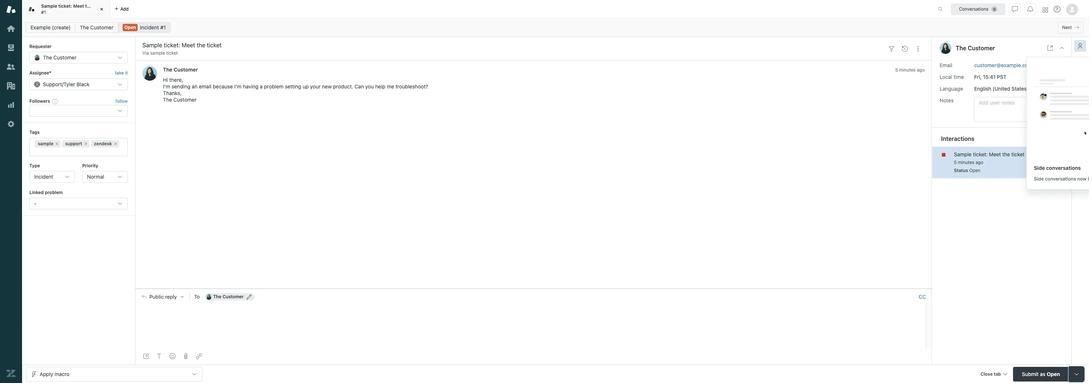 Task type: describe. For each thing, give the bounding box(es) containing it.
meet for sample ticket: meet the ticket #1
[[73, 3, 84, 9]]

follow
[[116, 98, 128, 104]]

side conversations now li
[[1034, 176, 1089, 182]]

add link (cmd k) image
[[196, 354, 202, 359]]

cc button
[[919, 294, 926, 300]]

followers
[[29, 98, 50, 104]]

the right user image
[[956, 45, 967, 51]]

me
[[387, 83, 394, 90]]

the customer up fri, in the right top of the page
[[956, 45, 995, 51]]

/
[[62, 81, 64, 87]]

remove image
[[55, 142, 59, 146]]

draft mode image
[[143, 354, 149, 359]]

close
[[981, 371, 993, 377]]

remove image for zendesk
[[113, 142, 118, 146]]

type
[[29, 163, 40, 168]]

public reply
[[149, 294, 177, 300]]

public
[[149, 294, 164, 300]]

the customer right customer@example.com image
[[213, 294, 244, 299]]

customer up customer@example.com
[[968, 45, 995, 51]]

the customer up the "there,"
[[163, 67, 198, 73]]

conversations
[[959, 6, 989, 12]]

0 vertical spatial 5
[[895, 67, 898, 73]]

user image
[[940, 42, 952, 54]]

minutes inside sample ticket: meet the ticket 5 minutes ago status open
[[958, 160, 975, 165]]

notes
[[940, 97, 954, 103]]

2 vertical spatial open
[[1047, 371, 1060, 377]]

ticket: for sample ticket: meet the ticket 5 minutes ago status open
[[973, 151, 988, 157]]

help
[[375, 83, 386, 90]]

#1 inside secondary element
[[160, 24, 166, 30]]

open inside secondary element
[[124, 25, 136, 30]]

conversations for side conversations
[[1046, 165, 1081, 171]]

the inside secondary element
[[80, 24, 89, 30]]

views image
[[6, 43, 16, 53]]

conversations button
[[951, 3, 1006, 15]]

now
[[1078, 176, 1087, 182]]

the customer link inside secondary element
[[75, 22, 118, 33]]

li
[[1088, 176, 1089, 182]]

main element
[[0, 0, 22, 383]]

conversations for side conversations now li
[[1045, 176, 1076, 182]]

submit as open
[[1022, 371, 1060, 377]]

problem inside hi there, i'm sending an email because i'm having a problem setting up your new product. can you help me troubleshoot? thanks, the customer
[[264, 83, 284, 90]]

next
[[1062, 25, 1072, 30]]

take it
[[115, 70, 128, 76]]

the for sample ticket: meet the ticket 5 minutes ago status open
[[1003, 151, 1010, 157]]

secondary element
[[22, 20, 1089, 35]]

zendesk
[[94, 141, 112, 146]]

-
[[34, 201, 37, 207]]

troubleshoot?
[[396, 83, 428, 90]]

incident for incident
[[34, 174, 53, 180]]

the customer inside requester element
[[43, 54, 77, 61]]

customer inside requester element
[[53, 54, 77, 61]]

follow button
[[116, 98, 128, 105]]

new
[[322, 83, 332, 90]]

customer inside hi there, i'm sending an email because i'm having a problem setting up your new product. can you help me troubleshoot? thanks, the customer
[[173, 97, 197, 103]]

states)
[[1012, 85, 1029, 92]]

having
[[243, 83, 259, 90]]

time
[[954, 74, 964, 80]]

sending
[[172, 83, 190, 90]]

local
[[940, 74, 952, 80]]

an
[[192, 83, 198, 90]]

as
[[1040, 371, 1046, 377]]

sample for sample ticket: meet the ticket 5 minutes ago status open
[[954, 151, 972, 157]]

edit user image
[[247, 294, 252, 299]]

1 horizontal spatial sample
[[150, 50, 165, 56]]

customers image
[[6, 62, 16, 72]]

format text image
[[156, 354, 162, 359]]

english
[[974, 85, 992, 92]]

ago inside sample ticket: meet the ticket 5 minutes ago status open
[[976, 160, 984, 165]]

side conversations
[[1034, 165, 1081, 171]]

up
[[303, 83, 309, 90]]

tabs tab list
[[22, 0, 930, 18]]

1 vertical spatial the customer link
[[163, 67, 198, 73]]

tab
[[994, 371, 1001, 377]]

example
[[30, 24, 51, 30]]

followers element
[[29, 105, 128, 117]]

priority
[[82, 163, 98, 168]]

can
[[355, 83, 364, 90]]

remove image for support
[[84, 142, 88, 146]]

public reply button
[[135, 289, 189, 305]]

apply
[[40, 371, 53, 377]]

next button
[[1058, 22, 1084, 33]]

interactions
[[941, 135, 975, 142]]

incident #1
[[140, 24, 166, 30]]

(create)
[[52, 24, 71, 30]]

15:41
[[983, 74, 996, 80]]

reporting image
[[6, 100, 16, 110]]

incident for incident #1
[[140, 24, 159, 30]]

customer up the "there,"
[[174, 67, 198, 73]]

it
[[125, 70, 128, 76]]

close tab
[[981, 371, 1001, 377]]

customer@example.com image
[[206, 294, 212, 300]]

incident button
[[29, 171, 75, 183]]

thanks,
[[163, 90, 182, 96]]

pst
[[997, 74, 1007, 80]]

reply
[[165, 294, 177, 300]]

notifications image
[[1028, 6, 1034, 12]]

sample ticket: meet the ticket #1
[[41, 3, 106, 15]]

product.
[[333, 83, 353, 90]]

email
[[940, 62, 953, 68]]

events image
[[902, 46, 908, 52]]

avatar image
[[142, 66, 157, 81]]

insert emojis image
[[170, 354, 175, 359]]

example (create) button
[[26, 22, 75, 33]]

via sample ticket
[[142, 50, 178, 56]]

normal button
[[82, 171, 128, 183]]

1 horizontal spatial 5 minutes ago text field
[[954, 160, 984, 165]]

ticket for sample ticket: meet the ticket 5 minutes ago status open
[[1012, 151, 1025, 157]]

organizations image
[[6, 81, 16, 91]]



Task type: locate. For each thing, give the bounding box(es) containing it.
1 vertical spatial #1
[[160, 24, 166, 30]]

support
[[43, 81, 62, 87]]

conversations
[[1046, 165, 1081, 171], [1045, 176, 1076, 182]]

linked
[[29, 190, 44, 195]]

get help image
[[1054, 6, 1061, 12]]

0 horizontal spatial sample
[[41, 3, 57, 9]]

0 vertical spatial ago
[[917, 67, 925, 73]]

2 vertical spatial ticket
[[1012, 151, 1025, 157]]

cc
[[919, 294, 926, 300]]

tyler
[[64, 81, 75, 87]]

1 horizontal spatial ticket:
[[973, 151, 988, 157]]

2 horizontal spatial open
[[1047, 371, 1060, 377]]

sample inside the "sample ticket: meet the ticket #1"
[[41, 3, 57, 9]]

fri, 15:41 pst
[[974, 74, 1007, 80]]

1 vertical spatial ticket
[[166, 50, 178, 56]]

incident down type
[[34, 174, 53, 180]]

0 horizontal spatial the customer link
[[75, 22, 118, 33]]

setting
[[285, 83, 301, 90]]

0 horizontal spatial incident
[[34, 174, 53, 180]]

close image
[[98, 6, 105, 13], [1059, 45, 1065, 51]]

1 horizontal spatial 5
[[954, 160, 957, 165]]

close image right view more details image
[[1059, 45, 1065, 51]]

the right customer@example.com image
[[213, 294, 221, 299]]

1 vertical spatial ago
[[976, 160, 984, 165]]

the customer down the "sample ticket: meet the ticket #1"
[[80, 24, 113, 30]]

0 vertical spatial conversations
[[1046, 165, 1081, 171]]

Public reply composer text field
[[139, 305, 923, 320]]

zendesk products image
[[1043, 7, 1048, 12]]

tab containing sample ticket: meet the ticket
[[22, 0, 110, 18]]

open down add
[[124, 25, 136, 30]]

0 vertical spatial open
[[124, 25, 136, 30]]

1 horizontal spatial close image
[[1059, 45, 1065, 51]]

#1
[[41, 9, 46, 15], [160, 24, 166, 30]]

1 vertical spatial 5
[[954, 160, 957, 165]]

5
[[895, 67, 898, 73], [954, 160, 957, 165]]

language
[[940, 85, 963, 92]]

1 horizontal spatial open
[[970, 168, 981, 173]]

submit
[[1022, 371, 1039, 377]]

the customer inside secondary element
[[80, 24, 113, 30]]

sample ticket: meet the ticket 5 minutes ago status open
[[954, 151, 1025, 173]]

0 horizontal spatial sample
[[38, 141, 53, 146]]

0 vertical spatial sample
[[41, 3, 57, 9]]

1 vertical spatial sample
[[954, 151, 972, 157]]

5 minutes ago text field down events image
[[895, 67, 925, 73]]

the down requester
[[43, 54, 52, 61]]

english (united states)
[[974, 85, 1029, 92]]

1 horizontal spatial ago
[[976, 160, 984, 165]]

meet inside sample ticket: meet the ticket 5 minutes ago status open
[[989, 151, 1001, 157]]

0 vertical spatial minutes
[[899, 67, 916, 73]]

0 horizontal spatial ticket:
[[58, 3, 72, 9]]

a
[[260, 83, 263, 90]]

customer inside secondary element
[[90, 24, 113, 30]]

0 horizontal spatial ago
[[917, 67, 925, 73]]

fri,
[[974, 74, 982, 80]]

the customer link
[[75, 22, 118, 33], [163, 67, 198, 73]]

customer@example.com
[[974, 62, 1033, 68]]

1 horizontal spatial problem
[[264, 83, 284, 90]]

customer up support / tyler black
[[53, 54, 77, 61]]

5 minutes ago
[[895, 67, 925, 73]]

status
[[954, 168, 968, 173]]

open inside sample ticket: meet the ticket 5 minutes ago status open
[[970, 168, 981, 173]]

0 horizontal spatial i'm
[[163, 83, 170, 90]]

ticket for sample ticket: meet the ticket #1
[[93, 3, 106, 9]]

0 horizontal spatial remove image
[[84, 142, 88, 146]]

i'm left having
[[234, 83, 241, 90]]

sample up example (create)
[[41, 3, 57, 9]]

sample inside sample ticket: meet the ticket 5 minutes ago status open
[[954, 151, 972, 157]]

0 vertical spatial the
[[85, 3, 92, 9]]

meet for sample ticket: meet the ticket 5 minutes ago status open
[[989, 151, 1001, 157]]

5 minutes ago text field
[[895, 67, 925, 73], [954, 160, 984, 165]]

#1 up example
[[41, 9, 46, 15]]

i'm down hi
[[163, 83, 170, 90]]

0 vertical spatial close image
[[98, 6, 105, 13]]

Subject field
[[141, 41, 884, 50]]

side
[[1034, 165, 1045, 171], [1034, 176, 1044, 182]]

side for side conversations
[[1034, 165, 1045, 171]]

0 vertical spatial sample
[[150, 50, 165, 56]]

sample
[[150, 50, 165, 56], [38, 141, 53, 146]]

0 vertical spatial meet
[[73, 3, 84, 9]]

problem down incident popup button
[[45, 190, 63, 195]]

because
[[213, 83, 233, 90]]

remove image
[[84, 142, 88, 146], [113, 142, 118, 146]]

add attachment image
[[183, 354, 189, 359]]

close tab button
[[977, 367, 1010, 383]]

1 vertical spatial problem
[[45, 190, 63, 195]]

requester element
[[29, 52, 128, 64]]

filter image
[[889, 46, 895, 52]]

minutes down events image
[[899, 67, 916, 73]]

ticket: for sample ticket: meet the ticket #1
[[58, 3, 72, 9]]

sample for sample ticket: meet the ticket #1
[[41, 3, 57, 9]]

the inside sample ticket: meet the ticket 5 minutes ago status open
[[1003, 151, 1010, 157]]

minutes up "status"
[[958, 160, 975, 165]]

conversations down side conversations at the top of page
[[1045, 176, 1076, 182]]

2 side from the top
[[1034, 176, 1044, 182]]

ticket actions image
[[915, 46, 921, 52]]

the inside the "sample ticket: meet the ticket #1"
[[85, 3, 92, 9]]

black
[[77, 81, 89, 87]]

close image left add popup button
[[98, 6, 105, 13]]

0 horizontal spatial meet
[[73, 3, 84, 9]]

5 minutes ago text field up "status"
[[954, 160, 984, 165]]

#1 inside the "sample ticket: meet the ticket #1"
[[41, 9, 46, 15]]

1 vertical spatial open
[[970, 168, 981, 173]]

1 vertical spatial meet
[[989, 151, 1001, 157]]

1 vertical spatial close image
[[1059, 45, 1065, 51]]

1 vertical spatial minutes
[[958, 160, 975, 165]]

1 i'm from the left
[[163, 83, 170, 90]]

1 vertical spatial conversations
[[1045, 176, 1076, 182]]

0 vertical spatial side
[[1034, 165, 1045, 171]]

5 inside sample ticket: meet the ticket 5 minutes ago status open
[[954, 160, 957, 165]]

conversations up side conversations now li
[[1046, 165, 1081, 171]]

zendesk image
[[6, 369, 16, 379]]

the inside hi there, i'm sending an email because i'm having a problem setting up your new product. can you help me troubleshoot? thanks, the customer
[[163, 97, 172, 103]]

take
[[115, 70, 124, 76]]

0 vertical spatial #1
[[41, 9, 46, 15]]

open right as
[[1047, 371, 1060, 377]]

view more details image
[[1047, 45, 1053, 51]]

Add user notes text field
[[974, 97, 1063, 122]]

1 vertical spatial 5 minutes ago text field
[[954, 160, 984, 165]]

ticket: inside sample ticket: meet the ticket 5 minutes ago status open
[[973, 151, 988, 157]]

assignee*
[[29, 70, 51, 76]]

sample right the via
[[150, 50, 165, 56]]

meet inside the "sample ticket: meet the ticket #1"
[[73, 3, 84, 9]]

the customer down requester
[[43, 54, 77, 61]]

ago
[[917, 67, 925, 73], [976, 160, 984, 165]]

get started image
[[6, 24, 16, 33]]

remove image right support
[[84, 142, 88, 146]]

support
[[65, 141, 82, 146]]

requester
[[29, 44, 52, 49]]

customer left edit user icon
[[223, 294, 244, 299]]

ticket: down interactions
[[973, 151, 988, 157]]

the inside requester element
[[43, 54, 52, 61]]

email
[[199, 83, 211, 90]]

the
[[80, 24, 89, 30], [956, 45, 967, 51], [43, 54, 52, 61], [163, 67, 172, 73], [163, 97, 172, 103], [213, 294, 221, 299]]

support / tyler black
[[43, 81, 89, 87]]

(united
[[993, 85, 1010, 92]]

add button
[[110, 0, 133, 18]]

1 vertical spatial the
[[1003, 151, 1010, 157]]

1 horizontal spatial minutes
[[958, 160, 975, 165]]

close image inside tabs tab list
[[98, 6, 105, 13]]

incident
[[140, 24, 159, 30], [34, 174, 53, 180]]

1 vertical spatial sample
[[38, 141, 53, 146]]

ticket inside the "sample ticket: meet the ticket #1"
[[93, 3, 106, 9]]

i'm
[[163, 83, 170, 90], [234, 83, 241, 90]]

0 horizontal spatial open
[[124, 25, 136, 30]]

zendesk support image
[[6, 5, 16, 14]]

0 horizontal spatial close image
[[98, 6, 105, 13]]

tab
[[22, 0, 110, 18]]

open
[[124, 25, 136, 30], [970, 168, 981, 173], [1047, 371, 1060, 377]]

1 remove image from the left
[[84, 142, 88, 146]]

1 horizontal spatial #1
[[160, 24, 166, 30]]

side down side conversations at the top of page
[[1034, 176, 1044, 182]]

your
[[310, 83, 321, 90]]

1 horizontal spatial i'm
[[234, 83, 241, 90]]

the up hi
[[163, 67, 172, 73]]

0 horizontal spatial ticket
[[93, 3, 106, 9]]

ticket: inside the "sample ticket: meet the ticket #1"
[[58, 3, 72, 9]]

example (create)
[[30, 24, 71, 30]]

hi
[[163, 77, 168, 83]]

ticket:
[[58, 3, 72, 9], [973, 151, 988, 157]]

1 horizontal spatial the customer link
[[163, 67, 198, 73]]

minutes
[[899, 67, 916, 73], [958, 160, 975, 165]]

the customer
[[80, 24, 113, 30], [956, 45, 995, 51], [43, 54, 77, 61], [163, 67, 198, 73], [213, 294, 244, 299]]

incident inside secondary element
[[140, 24, 159, 30]]

0 horizontal spatial 5
[[895, 67, 898, 73]]

0 horizontal spatial minutes
[[899, 67, 916, 73]]

linked problem
[[29, 190, 63, 195]]

admin image
[[6, 119, 16, 129]]

apply macro
[[40, 371, 69, 377]]

1 vertical spatial ticket:
[[973, 151, 988, 157]]

0 vertical spatial 5 minutes ago text field
[[895, 67, 925, 73]]

sample up "status"
[[954, 151, 972, 157]]

side up side conversations now li
[[1034, 165, 1045, 171]]

2 i'm from the left
[[234, 83, 241, 90]]

0 horizontal spatial 5 minutes ago text field
[[895, 67, 925, 73]]

#1 up via sample ticket
[[160, 24, 166, 30]]

0 vertical spatial ticket:
[[58, 3, 72, 9]]

1 horizontal spatial incident
[[140, 24, 159, 30]]

incident up the via
[[140, 24, 159, 30]]

1 horizontal spatial the
[[1003, 151, 1010, 157]]

1 vertical spatial side
[[1034, 176, 1044, 182]]

1 side from the top
[[1034, 165, 1045, 171]]

hi there, i'm sending an email because i'm having a problem setting up your new product. can you help me troubleshoot? thanks, the customer
[[163, 77, 428, 103]]

ticket: up (create)
[[58, 3, 72, 9]]

the down thanks,
[[163, 97, 172, 103]]

button displays agent's chat status as invisible. image
[[1012, 6, 1018, 12]]

add
[[120, 6, 129, 12]]

to
[[194, 294, 200, 300]]

normal
[[87, 174, 104, 180]]

2 remove image from the left
[[113, 142, 118, 146]]

customer down sending
[[173, 97, 197, 103]]

ticket
[[93, 3, 106, 9], [166, 50, 178, 56], [1012, 151, 1025, 157]]

assignee* element
[[29, 78, 128, 90]]

local time
[[940, 74, 964, 80]]

incident inside popup button
[[34, 174, 53, 180]]

ticket inside sample ticket: meet the ticket 5 minutes ago status open
[[1012, 151, 1025, 157]]

displays possible ticket submission types image
[[1074, 371, 1080, 377]]

side for side conversations now li
[[1034, 176, 1044, 182]]

the customer link down the "sample ticket: meet the ticket #1"
[[75, 22, 118, 33]]

the
[[85, 3, 92, 9], [1003, 151, 1010, 157]]

2 horizontal spatial ticket
[[1012, 151, 1025, 157]]

info on adding followers image
[[52, 98, 58, 104]]

there,
[[169, 77, 183, 83]]

1 horizontal spatial ticket
[[166, 50, 178, 56]]

the for sample ticket: meet the ticket #1
[[85, 3, 92, 9]]

via
[[142, 50, 149, 56]]

the customer link up the "there,"
[[163, 67, 198, 73]]

0 vertical spatial incident
[[140, 24, 159, 30]]

1 horizontal spatial sample
[[954, 151, 972, 157]]

the down the "sample ticket: meet the ticket #1"
[[80, 24, 89, 30]]

0 horizontal spatial #1
[[41, 9, 46, 15]]

customer down add popup button
[[90, 24, 113, 30]]

open right "status"
[[970, 168, 981, 173]]

remove image right the zendesk
[[113, 142, 118, 146]]

take it button
[[115, 70, 128, 77]]

0 vertical spatial ticket
[[93, 3, 106, 9]]

0 horizontal spatial problem
[[45, 190, 63, 195]]

macro
[[55, 371, 69, 377]]

sample left remove icon
[[38, 141, 53, 146]]

you
[[365, 83, 374, 90]]

1 horizontal spatial meet
[[989, 151, 1001, 157]]

1 horizontal spatial remove image
[[113, 142, 118, 146]]

0 vertical spatial problem
[[264, 83, 284, 90]]

linked problem element
[[29, 198, 128, 210]]

problem right a
[[264, 83, 284, 90]]

problem
[[264, 83, 284, 90], [45, 190, 63, 195]]

hide composer image
[[531, 286, 537, 292]]

tags
[[29, 130, 40, 135]]

1 vertical spatial incident
[[34, 174, 53, 180]]

0 horizontal spatial the
[[85, 3, 92, 9]]

customer context image
[[1078, 43, 1083, 49]]

0 vertical spatial the customer link
[[75, 22, 118, 33]]



Task type: vqa. For each thing, say whether or not it's contained in the screenshot.
leftmost 6
no



